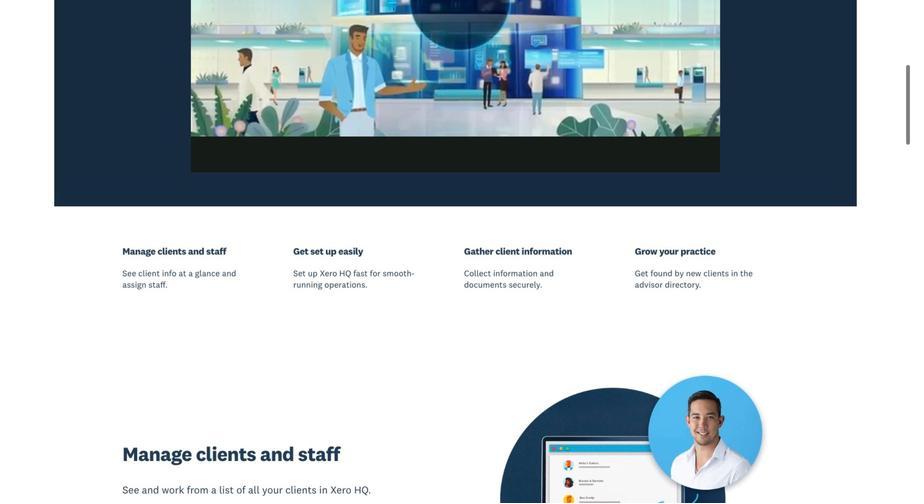 Task type: vqa. For each thing, say whether or not it's contained in the screenshot.
What are fixed assets?
no



Task type: describe. For each thing, give the bounding box(es) containing it.
video player region
[[191, 0, 721, 172]]



Task type: locate. For each thing, give the bounding box(es) containing it.
a list of all an accounting practice's clients displays on a laptop. image
[[464, 365, 789, 504]]



